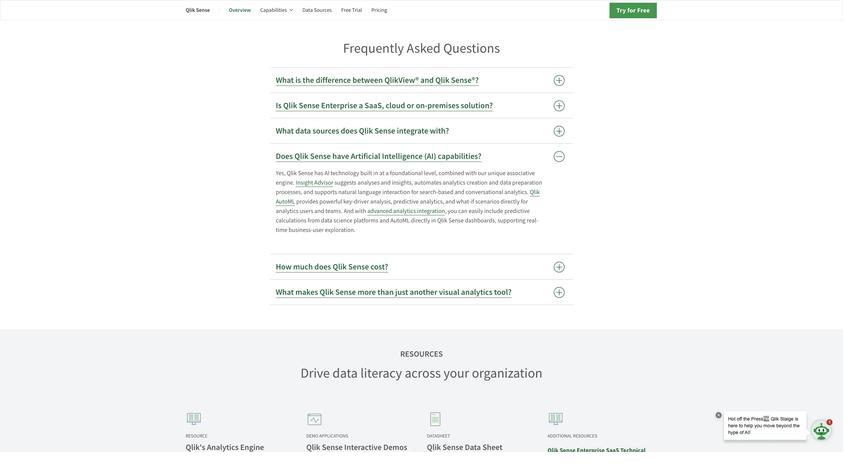 Task type: locate. For each thing, give the bounding box(es) containing it.
what for what makes qlik sense more than just another visual analytics tool?
[[276, 287, 294, 297]]

directly inside provides powerful key-driver analysis, predictive analytics, and what-if scenarios directly for analytics users and teams. and with
[[501, 198, 520, 206]]

directly
[[501, 198, 520, 206], [411, 217, 430, 224]]

menu bar
[[186, 2, 397, 18]]

a
[[359, 100, 363, 111], [386, 169, 389, 177]]

cost?
[[371, 261, 388, 272]]

pricing link
[[372, 2, 387, 18]]

3 what from the top
[[276, 287, 294, 297]]

artificial
[[351, 151, 381, 162]]

2 vertical spatial what
[[276, 287, 294, 297]]

based
[[438, 188, 454, 196]]

analytics down combined
[[443, 179, 466, 187]]

key-
[[344, 198, 354, 206]]

1 horizontal spatial with
[[466, 169, 477, 177]]

and
[[421, 75, 434, 85], [381, 179, 391, 187], [489, 179, 499, 187], [304, 188, 314, 196], [455, 188, 465, 196], [446, 198, 455, 206], [315, 207, 324, 215], [380, 217, 390, 224]]

a left saas,
[[359, 100, 363, 111]]

does right the much
[[315, 261, 331, 272]]

1 horizontal spatial predictive
[[505, 207, 530, 215]]

1 horizontal spatial automl
[[391, 217, 410, 224]]

and right qlikview®
[[421, 75, 434, 85]]

analytics down qlik automl link
[[393, 207, 416, 215]]

has
[[315, 169, 324, 177]]

with
[[466, 169, 477, 177], [355, 207, 366, 215]]

with down driver
[[355, 207, 366, 215]]

0 vertical spatial in
[[374, 169, 378, 177]]

analytics left tool?
[[461, 287, 493, 297]]

data inside suggests analyses and insights, automates analytics creation and data preparation processes, and supports natural language interaction for search-based and conversational analytics.
[[500, 179, 511, 187]]

1 horizontal spatial for
[[521, 198, 528, 206]]

how
[[276, 261, 292, 272]]

solution?
[[461, 100, 493, 111]]

data
[[296, 125, 311, 136], [500, 179, 511, 187], [321, 217, 333, 224], [333, 364, 358, 382]]

1 vertical spatial does
[[315, 261, 331, 272]]

directly down integration at the top
[[411, 217, 430, 224]]

qlik
[[186, 6, 195, 14], [436, 75, 450, 85], [283, 100, 297, 111], [359, 125, 373, 136], [295, 151, 309, 162], [287, 169, 297, 177], [530, 188, 540, 196], [438, 217, 448, 224], [333, 261, 347, 272], [320, 287, 334, 297]]

preparation
[[513, 179, 543, 187]]

does right sources on the top left of page
[[341, 125, 358, 136]]

0 vertical spatial predictive
[[394, 198, 419, 206]]

free left trial
[[341, 7, 351, 14]]

1 horizontal spatial does
[[341, 125, 358, 136]]

1 horizontal spatial a
[[386, 169, 389, 177]]

your
[[444, 364, 469, 382]]

advanced analytics integration
[[368, 207, 445, 215]]

try
[[617, 6, 626, 15]]

how much does qlik sense cost? button
[[271, 254, 573, 279]]

than
[[378, 287, 394, 297]]

sense
[[196, 6, 210, 14], [299, 100, 320, 111], [375, 125, 395, 136], [310, 151, 331, 162], [298, 169, 313, 177], [449, 217, 464, 224], [349, 261, 369, 272], [335, 287, 356, 297]]

on-
[[416, 100, 428, 111]]

premises
[[428, 100, 459, 111]]

pricing
[[372, 7, 387, 14]]

is
[[296, 75, 301, 85]]

for left search-
[[412, 188, 419, 196]]

level,
[[424, 169, 438, 177]]

0 vertical spatial with
[[466, 169, 477, 177]]

predictive up 'advanced analytics integration'
[[394, 198, 419, 206]]

what makes qlik sense more than just another visual analytics tool?
[[276, 287, 512, 297]]

for
[[628, 6, 636, 15], [412, 188, 419, 196], [521, 198, 528, 206]]

demo applications
[[306, 433, 348, 439]]

unique
[[488, 169, 506, 177]]

1 horizontal spatial directly
[[501, 198, 520, 206]]

data down teams.
[[321, 217, 333, 224]]

sense inside yes, qlik sense has ai technology built in at a foundational level, combined with our unique associative engine.
[[298, 169, 313, 177]]

data down unique
[[500, 179, 511, 187]]

datasheet
[[427, 433, 450, 439]]

tool?
[[494, 287, 512, 297]]

what left is
[[276, 75, 294, 85]]

overview link
[[229, 2, 251, 18]]

a inside yes, qlik sense has ai technology built in at a foundational level, combined with our unique associative engine.
[[386, 169, 389, 177]]

free trial
[[341, 7, 362, 14]]

yes,
[[276, 169, 286, 177]]

sources
[[314, 7, 332, 14]]

enterprise
[[321, 100, 357, 111]]

, you can easily include predictive calculations from data science platforms and automl directly in qlik sense dashboards, supporting real- time business-user exploration.
[[276, 207, 539, 234]]

for right try
[[628, 6, 636, 15]]

0 horizontal spatial directly
[[411, 217, 430, 224]]

what for what data sources does qlik sense integrate with?
[[276, 125, 294, 136]]

platforms
[[354, 217, 379, 224]]

engine.
[[276, 179, 295, 187]]

foundational
[[390, 169, 423, 177]]

asked
[[407, 40, 441, 57]]

provides powerful key-driver analysis, predictive analytics, and what-if scenarios directly for analytics users and teams. and with
[[276, 198, 528, 215]]

data right drive
[[333, 364, 358, 382]]

qlik automl link
[[276, 188, 540, 206]]

0 horizontal spatial with
[[355, 207, 366, 215]]

0 horizontal spatial predictive
[[394, 198, 419, 206]]

real-
[[527, 217, 539, 224]]

combined
[[439, 169, 464, 177]]

and down advanced
[[380, 217, 390, 224]]

1 what from the top
[[276, 75, 294, 85]]

does
[[341, 125, 358, 136], [315, 261, 331, 272]]

business-
[[289, 226, 313, 234]]

for inside provides powerful key-driver analysis, predictive analytics, and what-if scenarios directly for analytics users and teams. and with
[[521, 198, 528, 206]]

analytics inside suggests analyses and insights, automates analytics creation and data preparation processes, and supports natural language interaction for search-based and conversational analytics.
[[443, 179, 466, 187]]

qlik automl
[[276, 188, 540, 206]]

dashboards,
[[465, 217, 497, 224]]

analysis,
[[370, 198, 392, 206]]

analytics inside advanced analytics integration link
[[393, 207, 416, 215]]

in inside , you can easily include predictive calculations from data science platforms and automl directly in qlik sense dashboards, supporting real- time business-user exploration.
[[431, 217, 436, 224]]

2 vertical spatial for
[[521, 198, 528, 206]]

1 horizontal spatial free
[[638, 6, 650, 15]]

insights,
[[392, 179, 413, 187]]

0 vertical spatial what
[[276, 75, 294, 85]]

frequently
[[343, 40, 404, 57]]

with?
[[430, 125, 449, 136]]

predictive up supporting
[[505, 207, 530, 215]]

capabilities
[[260, 7, 287, 14]]

qlik inside yes, qlik sense has ai technology built in at a foundational level, combined with our unique associative engine.
[[287, 169, 297, 177]]

resources
[[573, 433, 598, 439]]

0 vertical spatial does
[[341, 125, 358, 136]]

1 vertical spatial a
[[386, 169, 389, 177]]

automl down advanced analytics integration link
[[391, 217, 410, 224]]

predictive inside provides powerful key-driver analysis, predictive analytics, and what-if scenarios directly for analytics users and teams. and with
[[394, 198, 419, 206]]

qlikview®
[[385, 75, 419, 85]]

automl down processes,
[[276, 198, 295, 206]]

technology
[[331, 169, 359, 177]]

0 horizontal spatial in
[[374, 169, 378, 177]]

suggests analyses and insights, automates analytics creation and data preparation processes, and supports natural language interaction for search-based and conversational analytics.
[[276, 179, 543, 196]]

data left sources on the top left of page
[[296, 125, 311, 136]]

makes
[[296, 287, 318, 297]]

or
[[407, 100, 414, 111]]

what makes qlik sense more than just another visual analytics tool? button
[[271, 280, 573, 305]]

what left the makes
[[276, 287, 294, 297]]

a right at
[[386, 169, 389, 177]]

0 vertical spatial directly
[[501, 198, 520, 206]]

in
[[374, 169, 378, 177], [431, 217, 436, 224]]

1 vertical spatial with
[[355, 207, 366, 215]]

and down at
[[381, 179, 391, 187]]

,
[[445, 207, 447, 215]]

free trial link
[[341, 2, 362, 18]]

what up does
[[276, 125, 294, 136]]

for down analytics.
[[521, 198, 528, 206]]

free right try
[[638, 6, 650, 15]]

data inside dropdown button
[[296, 125, 311, 136]]

and up the provides
[[304, 188, 314, 196]]

what data sources does qlik sense integrate with?
[[276, 125, 449, 136]]

1 vertical spatial for
[[412, 188, 419, 196]]

2 horizontal spatial for
[[628, 6, 636, 15]]

1 vertical spatial automl
[[391, 217, 410, 224]]

0 vertical spatial a
[[359, 100, 363, 111]]

0 horizontal spatial free
[[341, 7, 351, 14]]

directly down analytics.
[[501, 198, 520, 206]]

1 vertical spatial directly
[[411, 217, 430, 224]]

sense®?
[[451, 75, 479, 85]]

0 horizontal spatial does
[[315, 261, 331, 272]]

qlik inside qlik automl
[[530, 188, 540, 196]]

interaction
[[383, 188, 410, 196]]

1 vertical spatial predictive
[[505, 207, 530, 215]]

in down integration at the top
[[431, 217, 436, 224]]

what for what is the difference between qlikview® and qlik sense®?
[[276, 75, 294, 85]]

analytics up calculations
[[276, 207, 299, 215]]

and down unique
[[489, 179, 499, 187]]

advanced
[[368, 207, 392, 215]]

with left our
[[466, 169, 477, 177]]

1 vertical spatial what
[[276, 125, 294, 136]]

supporting
[[498, 217, 526, 224]]

in left at
[[374, 169, 378, 177]]

0 horizontal spatial a
[[359, 100, 363, 111]]

resources
[[400, 349, 443, 359]]

0 vertical spatial for
[[628, 6, 636, 15]]

predictive inside , you can easily include predictive calculations from data science platforms and automl directly in qlik sense dashboards, supporting real- time business-user exploration.
[[505, 207, 530, 215]]

0 vertical spatial automl
[[276, 198, 295, 206]]

directly inside , you can easily include predictive calculations from data science platforms and automl directly in qlik sense dashboards, supporting real- time business-user exploration.
[[411, 217, 430, 224]]

1 vertical spatial in
[[431, 217, 436, 224]]

2 what from the top
[[276, 125, 294, 136]]

0 horizontal spatial automl
[[276, 198, 295, 206]]

1 horizontal spatial in
[[431, 217, 436, 224]]

intelligence
[[382, 151, 423, 162]]

0 horizontal spatial for
[[412, 188, 419, 196]]

data sources
[[303, 7, 332, 14]]



Task type: vqa. For each thing, say whether or not it's contained in the screenshot.
(AI)
yes



Task type: describe. For each thing, give the bounding box(es) containing it.
what-
[[457, 198, 471, 206]]

exploration.
[[325, 226, 356, 234]]

predictive for include
[[505, 207, 530, 215]]

advanced analytics integration link
[[368, 207, 445, 215]]

automl inside qlik automl
[[276, 198, 295, 206]]

you
[[448, 207, 457, 215]]

qlik inside menu bar
[[186, 6, 195, 14]]

in inside yes, qlik sense has ai technology built in at a foundational level, combined with our unique associative engine.
[[374, 169, 378, 177]]

cloud
[[386, 100, 405, 111]]

advisor
[[315, 179, 334, 187]]

integration
[[417, 207, 445, 215]]

predictive for analysis,
[[394, 198, 419, 206]]

try for free link
[[610, 3, 657, 18]]

analyses
[[358, 179, 380, 187]]

try for free
[[617, 6, 650, 15]]

a inside dropdown button
[[359, 100, 363, 111]]

can
[[459, 207, 468, 215]]

creation
[[467, 179, 488, 187]]

more
[[358, 287, 376, 297]]

and up "you"
[[446, 198, 455, 206]]

data sources link
[[303, 2, 332, 18]]

insight advisor link
[[296, 179, 334, 187]]

qlik sense link
[[186, 2, 210, 18]]

saas,
[[365, 100, 384, 111]]

and inside dropdown button
[[421, 75, 434, 85]]

analytics inside provides powerful key-driver analysis, predictive analytics, and what-if scenarios directly for analytics users and teams. and with
[[276, 207, 299, 215]]

menu bar containing qlik sense
[[186, 2, 397, 18]]

with inside provides powerful key-driver analysis, predictive analytics, and what-if scenarios directly for analytics users and teams. and with
[[355, 207, 366, 215]]

user
[[313, 226, 324, 234]]

include
[[485, 207, 503, 215]]

insight
[[296, 179, 313, 187]]

analytics.
[[505, 188, 529, 196]]

what data sources does qlik sense integrate with? button
[[271, 118, 573, 143]]

overview
[[229, 6, 251, 14]]

qlik sense
[[186, 6, 210, 14]]

integrate
[[397, 125, 429, 136]]

additional resources
[[548, 433, 598, 439]]

what is the difference between qlikview® and qlik sense®? button
[[271, 68, 573, 93]]

yes, qlik sense has ai technology built in at a foundational level, combined with our unique associative engine.
[[276, 169, 535, 187]]

does qlik sense have artificial intelligence (ai) capabilities? button
[[271, 144, 573, 169]]

is
[[276, 100, 282, 111]]

analytics inside 'what makes qlik sense more than just another visual analytics tool?' dropdown button
[[461, 287, 493, 297]]

across
[[405, 364, 441, 382]]

how much does qlik sense cost?
[[276, 261, 388, 272]]

automates
[[415, 179, 442, 187]]

data inside , you can easily include predictive calculations from data science platforms and automl directly in qlik sense dashboards, supporting real- time business-user exploration.
[[321, 217, 333, 224]]

questions
[[444, 40, 500, 57]]

ai
[[325, 169, 330, 177]]

additional
[[548, 433, 572, 439]]

powerful
[[320, 198, 342, 206]]

search-
[[420, 188, 438, 196]]

the
[[303, 75, 314, 85]]

teams.
[[326, 207, 343, 215]]

organization
[[472, 364, 543, 382]]

sources
[[313, 125, 339, 136]]

difference
[[316, 75, 351, 85]]

analytics,
[[420, 198, 444, 206]]

much
[[293, 261, 313, 272]]

and up from
[[315, 207, 324, 215]]

from
[[308, 217, 320, 224]]

resource
[[186, 433, 208, 439]]

applications
[[319, 433, 348, 439]]

automl inside , you can easily include predictive calculations from data science platforms and automl directly in qlik sense dashboards, supporting real- time business-user exploration.
[[391, 217, 410, 224]]

capabilities link
[[260, 2, 293, 18]]

time
[[276, 226, 288, 234]]

between
[[353, 75, 383, 85]]

trial
[[352, 7, 362, 14]]

is qlik sense enterprise a saas, cloud or on-premises solution? button
[[271, 93, 573, 118]]

capabilities?
[[438, 151, 482, 162]]

does inside what data sources does qlik sense integrate with? dropdown button
[[341, 125, 358, 136]]

for inside suggests analyses and insights, automates analytics creation and data preparation processes, and supports natural language interaction for search-based and conversational analytics.
[[412, 188, 419, 196]]

visual
[[439, 287, 460, 297]]

what is the difference between qlikview® and qlik sense®?
[[276, 75, 479, 85]]

with inside yes, qlik sense has ai technology built in at a foundational level, combined with our unique associative engine.
[[466, 169, 477, 177]]

qlik inside , you can easily include predictive calculations from data science platforms and automl directly in qlik sense dashboards, supporting real- time business-user exploration.
[[438, 217, 448, 224]]

does qlik sense have artificial intelligence (ai) capabilities?
[[276, 151, 482, 162]]

calculations
[[276, 217, 307, 224]]

insight advisor
[[296, 179, 334, 187]]

driver
[[354, 198, 369, 206]]

and up what-
[[455, 188, 465, 196]]

and inside , you can easily include predictive calculations from data science platforms and automl directly in qlik sense dashboards, supporting real- time business-user exploration.
[[380, 217, 390, 224]]

data
[[303, 7, 313, 14]]

associative
[[507, 169, 535, 177]]

scenarios
[[476, 198, 500, 206]]

free inside menu bar
[[341, 7, 351, 14]]

if
[[471, 198, 474, 206]]

does inside "how much does qlik sense cost?" dropdown button
[[315, 261, 331, 272]]

suggests
[[335, 179, 357, 187]]

sense inside , you can easily include predictive calculations from data science platforms and automl directly in qlik sense dashboards, supporting real- time business-user exploration.
[[449, 217, 464, 224]]

science
[[334, 217, 353, 224]]



